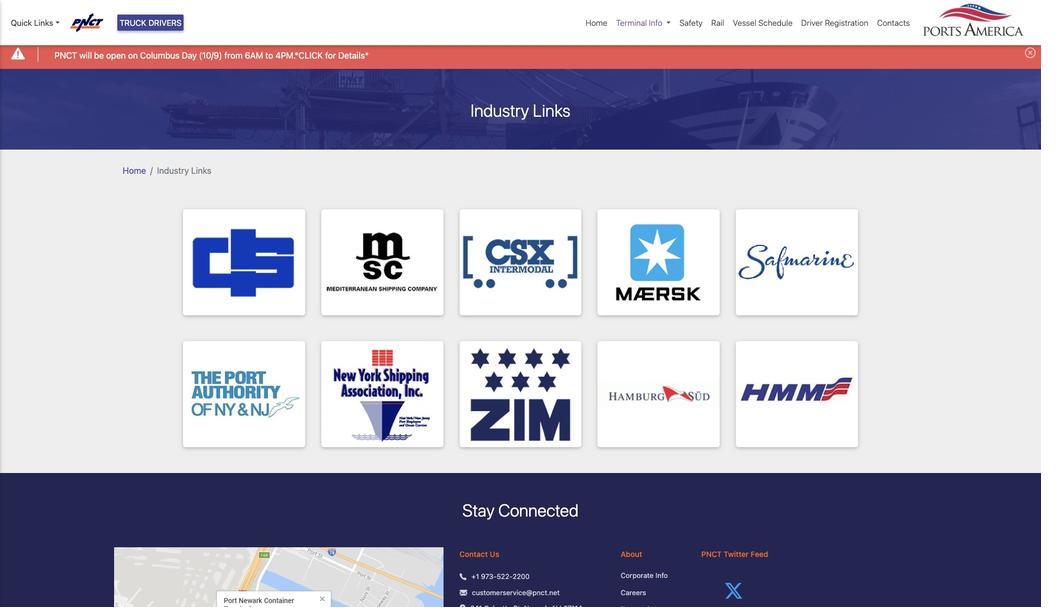 Task type: vqa. For each thing, say whether or not it's contained in the screenshot.
bottom Hours
no



Task type: locate. For each thing, give the bounding box(es) containing it.
truck drivers
[[120, 18, 182, 27]]

1 horizontal spatial home
[[586, 18, 608, 27]]

quick links link
[[11, 17, 60, 29]]

1 horizontal spatial pnct
[[702, 550, 722, 559]]

pnct left twitter
[[702, 550, 722, 559]]

pnct left will
[[55, 50, 77, 60]]

from
[[225, 50, 243, 60]]

quick links
[[11, 18, 53, 27]]

info up careers link on the bottom right of page
[[656, 572, 668, 580]]

industry links
[[471, 100, 571, 120], [157, 166, 212, 175]]

home link
[[582, 12, 612, 33], [123, 166, 146, 175]]

close image
[[1026, 48, 1036, 58]]

0 horizontal spatial home
[[123, 166, 146, 175]]

0 horizontal spatial pnct
[[55, 50, 77, 60]]

pnct will be open on columbus day (10/9) from 6am to 4pm.*click for details* link
[[55, 49, 369, 62]]

truck drivers link
[[117, 15, 184, 31]]

0 horizontal spatial links
[[34, 18, 53, 27]]

0 vertical spatial pnct
[[55, 50, 77, 60]]

+1 973-522-2200
[[472, 573, 530, 581]]

contact us
[[460, 550, 500, 559]]

1 horizontal spatial industry
[[471, 100, 529, 120]]

driver registration
[[802, 18, 869, 27]]

corporate
[[621, 572, 654, 580]]

info right terminal
[[649, 18, 663, 27]]

contact
[[460, 550, 488, 559]]

rail
[[712, 18, 725, 27]]

0 vertical spatial home
[[586, 18, 608, 27]]

pnct twitter feed
[[702, 550, 769, 559]]

day
[[182, 50, 197, 60]]

pnct
[[55, 50, 77, 60], [702, 550, 722, 559]]

home
[[586, 18, 608, 27], [123, 166, 146, 175]]

terminal
[[616, 18, 647, 27]]

0 vertical spatial info
[[649, 18, 663, 27]]

2 vertical spatial links
[[191, 166, 212, 175]]

info
[[649, 18, 663, 27], [656, 572, 668, 580]]

1 vertical spatial industry links
[[157, 166, 212, 175]]

0 vertical spatial industry
[[471, 100, 529, 120]]

details*
[[338, 50, 369, 60]]

rail link
[[707, 12, 729, 33]]

connected
[[499, 500, 579, 521]]

customerservice@pnct.net link
[[472, 588, 560, 599]]

1 vertical spatial pnct
[[702, 550, 722, 559]]

1 vertical spatial info
[[656, 572, 668, 580]]

terminal info
[[616, 18, 663, 27]]

1 vertical spatial industry
[[157, 166, 189, 175]]

links
[[34, 18, 53, 27], [533, 100, 571, 120], [191, 166, 212, 175]]

safety
[[680, 18, 703, 27]]

terminal info link
[[612, 12, 676, 33]]

pnct inside alert
[[55, 50, 77, 60]]

1 vertical spatial home link
[[123, 166, 146, 175]]

0 vertical spatial links
[[34, 18, 53, 27]]

1 horizontal spatial industry links
[[471, 100, 571, 120]]

contacts link
[[873, 12, 915, 33]]

(10/9)
[[199, 50, 222, 60]]

contacts
[[878, 18, 911, 27]]

corporate info
[[621, 572, 668, 580]]

+1 973-522-2200 link
[[472, 572, 530, 583]]

pnct for pnct will be open on columbus day (10/9) from 6am to 4pm.*click for details*
[[55, 50, 77, 60]]

twitter
[[724, 550, 749, 559]]

1 vertical spatial home
[[123, 166, 146, 175]]

to
[[266, 50, 273, 60]]

stay connected
[[463, 500, 579, 521]]

industry
[[471, 100, 529, 120], [157, 166, 189, 175]]

0 vertical spatial industry links
[[471, 100, 571, 120]]

vessel schedule link
[[729, 12, 797, 33]]

safety link
[[676, 12, 707, 33]]

info for corporate info
[[656, 572, 668, 580]]

be
[[94, 50, 104, 60]]

0 vertical spatial home link
[[582, 12, 612, 33]]

1 horizontal spatial links
[[191, 166, 212, 175]]

2 horizontal spatial links
[[533, 100, 571, 120]]

1 horizontal spatial home link
[[582, 12, 612, 33]]

info inside 'link'
[[656, 572, 668, 580]]



Task type: describe. For each thing, give the bounding box(es) containing it.
truck
[[120, 18, 146, 27]]

on
[[128, 50, 138, 60]]

vessel schedule
[[733, 18, 793, 27]]

schedule
[[759, 18, 793, 27]]

quick
[[11, 18, 32, 27]]

vessel
[[733, 18, 757, 27]]

open
[[106, 50, 126, 60]]

customerservice@pnct.net
[[472, 589, 560, 597]]

2200
[[513, 573, 530, 581]]

drivers
[[149, 18, 182, 27]]

feed
[[751, 550, 769, 559]]

about
[[621, 550, 643, 559]]

6am
[[245, 50, 263, 60]]

4pm.*click
[[276, 50, 323, 60]]

registration
[[826, 18, 869, 27]]

1 vertical spatial links
[[533, 100, 571, 120]]

+1
[[472, 573, 479, 581]]

stay
[[463, 500, 495, 521]]

careers link
[[621, 588, 686, 599]]

0 horizontal spatial industry
[[157, 166, 189, 175]]

pnct for pnct twitter feed
[[702, 550, 722, 559]]

info for terminal info
[[649, 18, 663, 27]]

pnct will be open on columbus day (10/9) from 6am to 4pm.*click for details* alert
[[0, 40, 1042, 69]]

columbus
[[140, 50, 180, 60]]

for
[[325, 50, 336, 60]]

careers
[[621, 589, 647, 597]]

0 horizontal spatial home link
[[123, 166, 146, 175]]

driver registration link
[[797, 12, 873, 33]]

0 horizontal spatial industry links
[[157, 166, 212, 175]]

us
[[490, 550, 500, 559]]

522-
[[497, 573, 513, 581]]

pnct will be open on columbus day (10/9) from 6am to 4pm.*click for details*
[[55, 50, 369, 60]]

corporate info link
[[621, 571, 686, 582]]

will
[[79, 50, 92, 60]]

driver
[[802, 18, 824, 27]]

973-
[[481, 573, 497, 581]]



